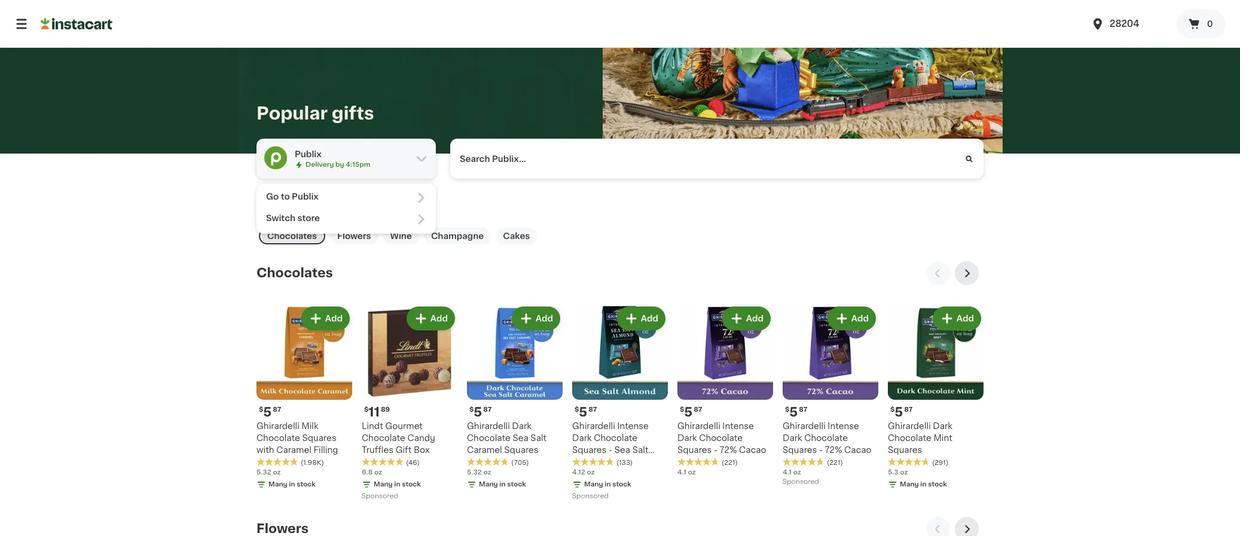 Task type: vqa. For each thing, say whether or not it's contained in the screenshot.
upper within the Select the cart icon in the upper right corner. Select the green Go to checkout button. Ensure your delivery address, delivery instructions, and delivery time are up to date. Select the payment method under Pay with . Select OTC or healthy food card under Add payment method .
no



Task type: describe. For each thing, give the bounding box(es) containing it.
4 5 from the left
[[685, 407, 693, 419]]

(46)
[[406, 460, 420, 467]]

5 ghirardelli from the left
[[783, 423, 826, 431]]

1 (221) from the left
[[722, 460, 738, 467]]

chocolate inside ghirardelli dark chocolate mint squares
[[889, 435, 932, 443]]

3 87 from the left
[[589, 407, 597, 414]]

many for ghirardelli dark chocolate mint squares
[[901, 482, 919, 488]]

6 product group from the left
[[783, 305, 879, 489]]

ghirardelli inside ghirardelli dark chocolate sea salt caramel squares
[[467, 423, 510, 431]]

sponsored badge image for ghirardelli intense dark chocolate squares - sea salt soiree
[[573, 494, 609, 500]]

chocolates inside button
[[267, 232, 317, 241]]

2 (221) from the left
[[828, 460, 844, 467]]

harris teeter logo image
[[272, 191, 290, 209]]

7 $ from the left
[[891, 407, 895, 414]]

switch store button
[[266, 213, 427, 227]]

chocolate inside ghirardelli milk chocolate squares with caramel filling
[[257, 435, 300, 443]]

2 4.1 oz from the left
[[783, 470, 802, 477]]

2 4.1 from the left
[[783, 470, 792, 477]]

$ inside $ 11 89
[[364, 407, 369, 414]]

gourmet
[[386, 423, 423, 431]]

champagne
[[431, 232, 484, 241]]

5 87 from the left
[[800, 407, 808, 414]]

squares inside ghirardelli milk chocolate squares with caramel filling
[[302, 435, 337, 443]]

delivery
[[306, 161, 334, 168]]

publix...
[[492, 155, 526, 163]]

available
[[308, 196, 340, 203]]

gift
[[396, 447, 412, 455]]

4 $ from the left
[[575, 407, 579, 414]]

2 $ 5 87 from the left
[[470, 407, 492, 419]]

3 $ from the left
[[470, 407, 474, 414]]

5.32 for ghirardelli milk chocolate squares with caramel filling
[[257, 470, 271, 477]]

ghirardelli milk chocolate squares with caramel filling
[[257, 423, 338, 455]]

food lion logo image
[[259, 191, 277, 209]]

7 add button from the left
[[934, 308, 981, 330]]

7 oz from the left
[[901, 470, 909, 477]]

many for lindt gourmet chocolate candy truffles gift box
[[374, 482, 393, 488]]

5 oz from the left
[[688, 470, 696, 477]]

28204
[[1111, 19, 1140, 28]]

4 product group from the left
[[573, 305, 668, 503]]

1 4.1 from the left
[[678, 470, 687, 477]]

mint
[[934, 435, 953, 443]]

switch store
[[266, 214, 320, 223]]

wine
[[390, 232, 412, 241]]

caramel for filling
[[277, 447, 312, 455]]

salt inside ghirardelli dark chocolate sea salt caramel squares
[[531, 435, 547, 443]]

2 oz from the left
[[375, 470, 382, 477]]

popular
[[257, 104, 328, 122]]

caramel for squares
[[467, 447, 502, 455]]

truffles
[[362, 447, 394, 455]]

3 $ 5 87 from the left
[[575, 407, 597, 419]]

3 add from the left
[[536, 315, 553, 323]]

4 $ 5 87 from the left
[[680, 407, 703, 419]]

ghirardelli inside ghirardelli intense dark chocolate squares - sea salt soiree
[[573, 423, 616, 431]]

2 - from the left
[[714, 447, 718, 455]]

11
[[369, 407, 380, 419]]

6 add button from the left
[[829, 308, 875, 330]]

5 $ from the left
[[680, 407, 685, 414]]

6 87 from the left
[[905, 407, 913, 414]]

2 add button from the left
[[408, 308, 454, 330]]

stock for squares
[[508, 482, 526, 488]]

5 5 from the left
[[790, 407, 798, 419]]

5 stock from the left
[[929, 482, 948, 488]]

1 ghirardelli intense dark chocolate squares - 72% cacao from the left
[[678, 423, 767, 455]]

2 87 from the left
[[484, 407, 492, 414]]

many for ghirardelli milk chocolate squares with caramel filling
[[269, 482, 288, 488]]

4 add from the left
[[641, 315, 659, 323]]

5.3 oz
[[889, 470, 909, 477]]

5.32 for ghirardelli dark chocolate sea salt caramel squares
[[467, 470, 482, 477]]

candy
[[408, 435, 436, 443]]

search publix...
[[460, 155, 526, 163]]

6.8 oz
[[362, 470, 382, 477]]

product group containing 11
[[362, 305, 458, 503]]

ghirardelli dark chocolate mint squares
[[889, 423, 953, 455]]

squares inside ghirardelli dark chocolate mint squares
[[889, 447, 923, 455]]

4.12 oz
[[573, 470, 595, 477]]

sponsored badge image for ghirardelli intense dark chocolate squares - 72% cacao
[[783, 479, 819, 486]]

search
[[460, 155, 490, 163]]

5.3
[[889, 470, 899, 477]]

in for squares
[[500, 482, 506, 488]]

5 many in stock from the left
[[901, 482, 948, 488]]

many in stock for box
[[374, 482, 421, 488]]

72% for second product group from the right
[[825, 447, 843, 455]]

$ 11 89
[[364, 407, 390, 419]]

1 87 from the left
[[273, 407, 281, 414]]

cakes
[[503, 232, 530, 241]]

gifts
[[332, 104, 374, 122]]

by
[[336, 161, 344, 168]]

many for ghirardelli dark chocolate sea salt caramel squares
[[479, 482, 498, 488]]

milk
[[302, 423, 319, 431]]

available at 6 more stores
[[308, 196, 398, 203]]

89
[[381, 407, 390, 414]]

1 product group from the left
[[257, 305, 352, 493]]

search publix... link
[[451, 139, 984, 179]]

publix brand logo image
[[264, 146, 288, 170]]

popular gifts main content
[[0, 16, 1241, 537]]

5 add button from the left
[[724, 308, 770, 330]]

4 add button from the left
[[619, 308, 665, 330]]

4.12
[[573, 470, 586, 477]]

2 intense from the left
[[723, 423, 754, 431]]

flowers inside flowers button
[[338, 232, 371, 241]]

- inside ghirardelli intense dark chocolate squares - sea salt soiree
[[609, 447, 613, 455]]

dark inside ghirardelli dark chocolate mint squares
[[934, 423, 953, 431]]

4 ghirardelli from the left
[[678, 423, 721, 431]]

box
[[414, 447, 430, 455]]

flowers button
[[330, 228, 378, 245]]

cakes button
[[496, 228, 538, 245]]

3 5 from the left
[[579, 407, 588, 419]]

5.32 oz for ghirardelli dark chocolate sea salt caramel squares
[[467, 470, 492, 477]]

0
[[1208, 20, 1214, 28]]

many in stock for squares
[[479, 482, 526, 488]]

sponsored badge image for lindt gourmet chocolate candy truffles gift box
[[362, 494, 398, 500]]



Task type: locate. For each thing, give the bounding box(es) containing it.
many in stock for sea
[[585, 482, 632, 488]]

2 ghirardelli intense dark chocolate squares - 72% cacao from the left
[[783, 423, 872, 455]]

2 cacao from the left
[[845, 447, 872, 455]]

1 chocolate from the left
[[257, 435, 300, 443]]

4 in from the left
[[605, 482, 611, 488]]

many down ghirardelli dark chocolate sea salt caramel squares
[[479, 482, 498, 488]]

(1.98k)
[[301, 460, 324, 467]]

6
[[350, 196, 354, 203]]

more
[[356, 196, 374, 203]]

1 vertical spatial salt
[[633, 447, 649, 455]]

dark inside ghirardelli dark chocolate sea salt caramel squares
[[512, 423, 532, 431]]

1 $ from the left
[[259, 407, 263, 414]]

1 oz from the left
[[273, 470, 281, 477]]

1 many in stock from the left
[[269, 482, 316, 488]]

1 stock from the left
[[297, 482, 316, 488]]

chocolate inside ghirardelli intense dark chocolate squares - sea salt soiree
[[594, 435, 638, 443]]

many in stock down (291)
[[901, 482, 948, 488]]

in down ghirardelli intense dark chocolate squares - sea salt soiree
[[605, 482, 611, 488]]

2 5.32 from the left
[[467, 470, 482, 477]]

4 many from the left
[[585, 482, 604, 488]]

instacart logo image
[[41, 17, 112, 31]]

cacao
[[740, 447, 767, 455], [845, 447, 872, 455]]

store
[[298, 214, 320, 223]]

0 horizontal spatial 72%
[[720, 447, 737, 455]]

1 horizontal spatial 5.32
[[467, 470, 482, 477]]

1 cacao from the left
[[740, 447, 767, 455]]

stock down (705)
[[508, 482, 526, 488]]

1 horizontal spatial flowers
[[338, 232, 371, 241]]

3 stock from the left
[[508, 482, 526, 488]]

1 horizontal spatial 4.1 oz
[[783, 470, 802, 477]]

add button
[[303, 308, 349, 330], [408, 308, 454, 330], [513, 308, 559, 330], [619, 308, 665, 330], [724, 308, 770, 330], [829, 308, 875, 330], [934, 308, 981, 330]]

1 horizontal spatial 5.32 oz
[[467, 470, 492, 477]]

lindt gourmet chocolate candy truffles gift box
[[362, 423, 436, 455]]

0 horizontal spatial intense
[[618, 423, 649, 431]]

1 vertical spatial chocolates
[[257, 267, 333, 280]]

squares inside ghirardelli intense dark chocolate squares - sea salt soiree
[[573, 447, 607, 455]]

5 chocolate from the left
[[700, 435, 743, 443]]

1 - from the left
[[609, 447, 613, 455]]

many
[[269, 482, 288, 488], [374, 482, 393, 488], [479, 482, 498, 488], [585, 482, 604, 488], [901, 482, 919, 488]]

dark
[[512, 423, 532, 431], [934, 423, 953, 431], [573, 435, 592, 443], [678, 435, 697, 443], [783, 435, 803, 443]]

1 horizontal spatial 72%
[[825, 447, 843, 455]]

go
[[266, 193, 279, 201]]

2 many in stock from the left
[[374, 482, 421, 488]]

squares
[[302, 435, 337, 443], [505, 447, 539, 455], [573, 447, 607, 455], [678, 447, 712, 455], [783, 447, 818, 455], [889, 447, 923, 455]]

chocolates
[[267, 232, 317, 241], [257, 267, 333, 280]]

lindt
[[362, 423, 383, 431]]

sea
[[513, 435, 529, 443], [615, 447, 631, 455]]

oz
[[273, 470, 281, 477], [375, 470, 382, 477], [484, 470, 492, 477], [587, 470, 595, 477], [688, 470, 696, 477], [794, 470, 802, 477], [901, 470, 909, 477]]

1 4.1 oz from the left
[[678, 470, 696, 477]]

0 horizontal spatial caramel
[[277, 447, 312, 455]]

item carousel region
[[257, 262, 984, 508]]

0 vertical spatial chocolates
[[267, 232, 317, 241]]

0 horizontal spatial cacao
[[740, 447, 767, 455]]

filling
[[314, 447, 338, 455]]

many in stock
[[269, 482, 316, 488], [374, 482, 421, 488], [479, 482, 526, 488], [585, 482, 632, 488], [901, 482, 948, 488]]

2 $ from the left
[[364, 407, 369, 414]]

7 add from the left
[[957, 315, 975, 323]]

1 5.32 oz from the left
[[257, 470, 281, 477]]

1 horizontal spatial (221)
[[828, 460, 844, 467]]

4.1 oz
[[678, 470, 696, 477], [783, 470, 802, 477]]

7 chocolate from the left
[[889, 435, 932, 443]]

3 add button from the left
[[513, 308, 559, 330]]

with
[[257, 447, 274, 455]]

5 add from the left
[[747, 315, 764, 323]]

2 add from the left
[[431, 315, 448, 323]]

1 horizontal spatial 4.1
[[783, 470, 792, 477]]

dark inside ghirardelli intense dark chocolate squares - sea salt soiree
[[573, 435, 592, 443]]

6 ghirardelli from the left
[[889, 423, 931, 431]]

72%
[[720, 447, 737, 455], [825, 447, 843, 455]]

5.32 down ghirardelli dark chocolate sea salt caramel squares
[[467, 470, 482, 477]]

publix inside "go to publix" "link"
[[292, 193, 319, 201]]

4 stock from the left
[[613, 482, 632, 488]]

0 horizontal spatial 4.1
[[678, 470, 687, 477]]

1 in from the left
[[289, 482, 295, 488]]

1 5 from the left
[[263, 407, 272, 419]]

stock for box
[[402, 482, 421, 488]]

many in stock down (705)
[[479, 482, 526, 488]]

in for box
[[395, 482, 401, 488]]

0 horizontal spatial -
[[609, 447, 613, 455]]

0 vertical spatial publix
[[295, 150, 322, 158]]

2 many from the left
[[374, 482, 393, 488]]

1 caramel from the left
[[277, 447, 312, 455]]

2 in from the left
[[395, 482, 401, 488]]

4.1
[[678, 470, 687, 477], [783, 470, 792, 477]]

flowers
[[338, 232, 371, 241], [257, 523, 309, 536]]

ghirardelli inside ghirardelli dark chocolate mint squares
[[889, 423, 931, 431]]

(291)
[[933, 460, 949, 467]]

chocolates down 'chocolates' button
[[257, 267, 333, 280]]

1 vertical spatial flowers
[[257, 523, 309, 536]]

many down "6.8 oz" at the bottom
[[374, 482, 393, 488]]

in for filling
[[289, 482, 295, 488]]

chocolates button
[[259, 228, 326, 245]]

1 many from the left
[[269, 482, 288, 488]]

2 5 from the left
[[474, 407, 482, 419]]

sponsored badge image
[[783, 479, 819, 486], [362, 494, 398, 500], [573, 494, 609, 500]]

3 in from the left
[[500, 482, 506, 488]]

★★★★★
[[257, 459, 299, 467], [257, 459, 299, 467], [362, 459, 404, 467], [362, 459, 404, 467], [467, 459, 509, 467], [467, 459, 509, 467], [573, 459, 614, 467], [573, 459, 614, 467], [678, 459, 720, 467], [678, 459, 720, 467], [783, 459, 825, 467], [783, 459, 825, 467], [889, 459, 930, 467], [889, 459, 930, 467]]

1 vertical spatial publix
[[292, 193, 319, 201]]

4 87 from the left
[[694, 407, 703, 414]]

72% for 3rd product group from the right
[[720, 447, 737, 455]]

5 in from the left
[[921, 482, 927, 488]]

3 intense from the left
[[828, 423, 860, 431]]

stock
[[297, 482, 316, 488], [402, 482, 421, 488], [508, 482, 526, 488], [613, 482, 632, 488], [929, 482, 948, 488]]

0 vertical spatial flowers
[[338, 232, 371, 241]]

many in stock down (1.98k)
[[269, 482, 316, 488]]

1 $ 5 87 from the left
[[259, 407, 281, 419]]

sea up (705)
[[513, 435, 529, 443]]

(705)
[[512, 460, 529, 467]]

1 add from the left
[[325, 315, 343, 323]]

chocolate inside ghirardelli dark chocolate sea salt caramel squares
[[467, 435, 511, 443]]

soiree
[[573, 459, 599, 467]]

1 horizontal spatial -
[[714, 447, 718, 455]]

intense for sponsored badge image related to ghirardelli intense dark chocolate squares - sea salt soiree
[[618, 423, 649, 431]]

2 horizontal spatial -
[[820, 447, 823, 455]]

stock down (291)
[[929, 482, 948, 488]]

chocolate
[[257, 435, 300, 443], [362, 435, 406, 443], [467, 435, 511, 443], [594, 435, 638, 443], [700, 435, 743, 443], [805, 435, 849, 443], [889, 435, 932, 443]]

2 caramel from the left
[[467, 447, 502, 455]]

squares inside ghirardelli dark chocolate sea salt caramel squares
[[505, 447, 539, 455]]

5 $ 5 87 from the left
[[786, 407, 808, 419]]

2 chocolate from the left
[[362, 435, 406, 443]]

3 many in stock from the left
[[479, 482, 526, 488]]

caramel inside ghirardelli milk chocolate squares with caramel filling
[[277, 447, 312, 455]]

1 horizontal spatial sponsored badge image
[[573, 494, 609, 500]]

many in stock down 4.12 oz
[[585, 482, 632, 488]]

28204 button
[[1091, 7, 1163, 41]]

5.32 down with
[[257, 470, 271, 477]]

6 chocolate from the left
[[805, 435, 849, 443]]

1 72% from the left
[[720, 447, 737, 455]]

sea up (133)
[[615, 447, 631, 455]]

publix up delivery
[[295, 150, 322, 158]]

salt
[[531, 435, 547, 443], [633, 447, 649, 455]]

0 horizontal spatial (221)
[[722, 460, 738, 467]]

intense for sponsored badge image corresponding to ghirardelli intense dark chocolate squares - 72% cacao
[[828, 423, 860, 431]]

stock down (133)
[[613, 482, 632, 488]]

5.32 oz for ghirardelli milk chocolate squares with caramel filling
[[257, 470, 281, 477]]

stores
[[376, 196, 398, 203]]

intense
[[618, 423, 649, 431], [723, 423, 754, 431], [828, 423, 860, 431]]

3 oz from the left
[[484, 470, 492, 477]]

to
[[281, 193, 290, 201]]

1 horizontal spatial salt
[[633, 447, 649, 455]]

ghirardelli intense dark chocolate squares - sea salt soiree
[[573, 423, 649, 467]]

in down ghirardelli dark chocolate mint squares
[[921, 482, 927, 488]]

switch
[[266, 214, 296, 223]]

2 ghirardelli from the left
[[467, 423, 510, 431]]

5 many from the left
[[901, 482, 919, 488]]

product group
[[257, 305, 352, 493], [362, 305, 458, 503], [467, 305, 563, 493], [573, 305, 668, 503], [678, 305, 774, 478], [783, 305, 879, 489], [889, 305, 984, 493]]

(133)
[[617, 460, 633, 467]]

intense inside ghirardelli intense dark chocolate squares - sea salt soiree
[[618, 423, 649, 431]]

1 horizontal spatial sea
[[615, 447, 631, 455]]

3 - from the left
[[820, 447, 823, 455]]

add
[[325, 315, 343, 323], [431, 315, 448, 323], [536, 315, 553, 323], [641, 315, 659, 323], [747, 315, 764, 323], [852, 315, 869, 323], [957, 315, 975, 323]]

in for sea
[[605, 482, 611, 488]]

0 button
[[1178, 10, 1227, 38]]

2 72% from the left
[[825, 447, 843, 455]]

many down 4.12 oz
[[585, 482, 604, 488]]

1 horizontal spatial cacao
[[845, 447, 872, 455]]

2 stock from the left
[[402, 482, 421, 488]]

(221)
[[722, 460, 738, 467], [828, 460, 844, 467]]

1 ghirardelli from the left
[[257, 423, 300, 431]]

5
[[263, 407, 272, 419], [474, 407, 482, 419], [579, 407, 588, 419], [685, 407, 693, 419], [790, 407, 798, 419], [895, 407, 904, 419]]

1 vertical spatial sea
[[615, 447, 631, 455]]

6 oz from the left
[[794, 470, 802, 477]]

ghirardelli dark chocolate sea salt caramel squares
[[467, 423, 547, 455]]

6 $ from the left
[[786, 407, 790, 414]]

3 product group from the left
[[467, 305, 563, 493]]

0 vertical spatial sea
[[513, 435, 529, 443]]

ghirardelli inside ghirardelli milk chocolate squares with caramel filling
[[257, 423, 300, 431]]

0 horizontal spatial sea
[[513, 435, 529, 443]]

popular gifts
[[257, 104, 374, 122]]

6 5 from the left
[[895, 407, 904, 419]]

-
[[609, 447, 613, 455], [714, 447, 718, 455], [820, 447, 823, 455]]

5.32 oz
[[257, 470, 281, 477], [467, 470, 492, 477]]

4 oz from the left
[[587, 470, 595, 477]]

1 add button from the left
[[303, 308, 349, 330]]

many in stock for filling
[[269, 482, 316, 488]]

$ 5 87
[[259, 407, 281, 419], [470, 407, 492, 419], [575, 407, 597, 419], [680, 407, 703, 419], [786, 407, 808, 419], [891, 407, 913, 419]]

1 5.32 from the left
[[257, 470, 271, 477]]

salt inside ghirardelli intense dark chocolate squares - sea salt soiree
[[633, 447, 649, 455]]

in down ghirardelli dark chocolate sea salt caramel squares
[[500, 482, 506, 488]]

chocolates inside item carousel region
[[257, 267, 333, 280]]

4 many in stock from the left
[[585, 482, 632, 488]]

many down with
[[269, 482, 288, 488]]

publix right to
[[292, 193, 319, 201]]

go to publix link
[[266, 191, 427, 205]]

1 horizontal spatial caramel
[[467, 447, 502, 455]]

5 product group from the left
[[678, 305, 774, 478]]

wine button
[[383, 228, 419, 245]]

stock for sea
[[613, 482, 632, 488]]

champagne button
[[424, 228, 491, 245]]

0 horizontal spatial flowers
[[257, 523, 309, 536]]

7 product group from the left
[[889, 305, 984, 493]]

3 chocolate from the left
[[467, 435, 511, 443]]

go to publix
[[266, 193, 319, 201]]

0 horizontal spatial sponsored badge image
[[362, 494, 398, 500]]

sea inside ghirardelli dark chocolate sea salt caramel squares
[[513, 435, 529, 443]]

3 ghirardelli from the left
[[573, 423, 616, 431]]

2 horizontal spatial sponsored badge image
[[783, 479, 819, 486]]

bj's wholesale club logo image
[[285, 191, 303, 209]]

delivery by 4:15pm
[[306, 161, 371, 168]]

in down gift
[[395, 482, 401, 488]]

stock for filling
[[297, 482, 316, 488]]

caramel inside ghirardelli dark chocolate sea salt caramel squares
[[467, 447, 502, 455]]

0 horizontal spatial 4.1 oz
[[678, 470, 696, 477]]

87
[[273, 407, 281, 414], [484, 407, 492, 414], [589, 407, 597, 414], [694, 407, 703, 414], [800, 407, 808, 414], [905, 407, 913, 414]]

many for ghirardelli intense dark chocolate squares - sea salt soiree
[[585, 482, 604, 488]]

5.32 oz down ghirardelli dark chocolate sea salt caramel squares
[[467, 470, 492, 477]]

0 horizontal spatial 5.32 oz
[[257, 470, 281, 477]]

0 horizontal spatial ghirardelli intense dark chocolate squares - 72% cacao
[[678, 423, 767, 455]]

1 horizontal spatial intense
[[723, 423, 754, 431]]

many in stock down (46) on the left bottom of page
[[374, 482, 421, 488]]

publix
[[295, 150, 322, 158], [292, 193, 319, 201]]

stock down (46) on the left bottom of page
[[402, 482, 421, 488]]

ghirardelli intense dark chocolate squares - 72% cacao
[[678, 423, 767, 455], [783, 423, 872, 455]]

0 horizontal spatial 5.32
[[257, 470, 271, 477]]

chocolates down switch store
[[267, 232, 317, 241]]

5.32
[[257, 470, 271, 477], [467, 470, 482, 477]]

stock down (1.98k)
[[297, 482, 316, 488]]

1 horizontal spatial ghirardelli intense dark chocolate squares - 72% cacao
[[783, 423, 872, 455]]

in
[[289, 482, 295, 488], [395, 482, 401, 488], [500, 482, 506, 488], [605, 482, 611, 488], [921, 482, 927, 488]]

4:15pm
[[346, 161, 371, 168]]

at
[[341, 196, 348, 203]]

in down ghirardelli milk chocolate squares with caramel filling
[[289, 482, 295, 488]]

0 horizontal spatial salt
[[531, 435, 547, 443]]

$
[[259, 407, 263, 414], [364, 407, 369, 414], [470, 407, 474, 414], [575, 407, 579, 414], [680, 407, 685, 414], [786, 407, 790, 414], [891, 407, 895, 414]]

5.32 oz down with
[[257, 470, 281, 477]]

ghirardelli
[[257, 423, 300, 431], [467, 423, 510, 431], [573, 423, 616, 431], [678, 423, 721, 431], [783, 423, 826, 431], [889, 423, 931, 431]]

6 $ 5 87 from the left
[[891, 407, 913, 419]]

many down 5.3 oz
[[901, 482, 919, 488]]

chocolate inside lindt gourmet chocolate candy truffles gift box
[[362, 435, 406, 443]]

caramel
[[277, 447, 312, 455], [467, 447, 502, 455]]

3 many from the left
[[479, 482, 498, 488]]

6 add from the left
[[852, 315, 869, 323]]

2 product group from the left
[[362, 305, 458, 503]]

0 vertical spatial salt
[[531, 435, 547, 443]]

sea inside ghirardelli intense dark chocolate squares - sea salt soiree
[[615, 447, 631, 455]]

2 horizontal spatial intense
[[828, 423, 860, 431]]

6.8
[[362, 470, 373, 477]]



